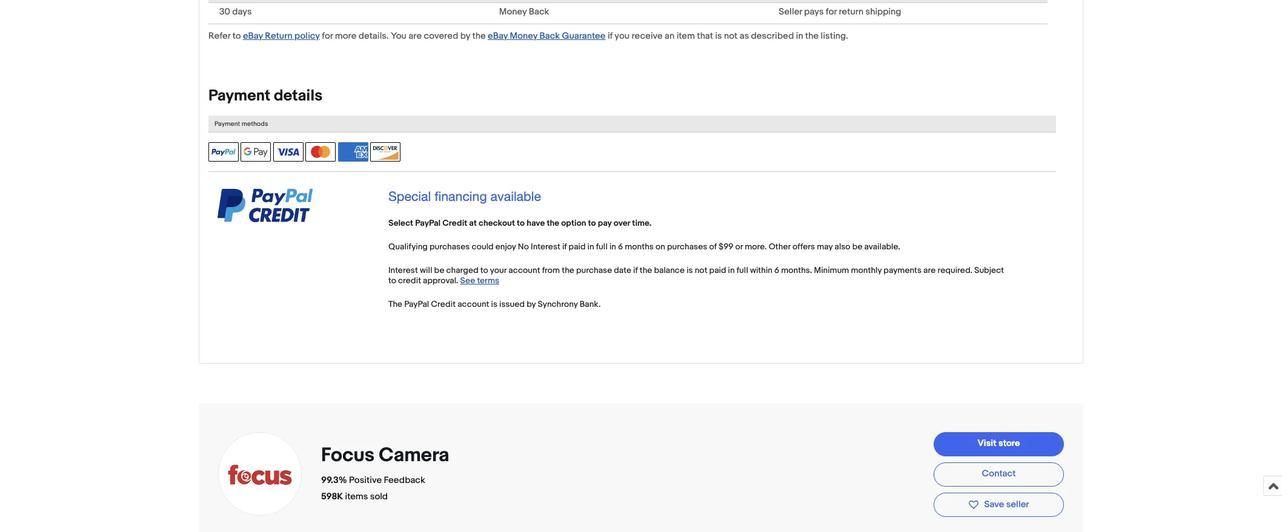 Task type: locate. For each thing, give the bounding box(es) containing it.
by
[[460, 30, 470, 42], [527, 299, 536, 309]]

ebay down the money back
[[488, 30, 508, 42]]

1 horizontal spatial are
[[924, 265, 936, 275]]

the right from in the left of the page
[[562, 265, 574, 275]]

1 vertical spatial is
[[687, 265, 693, 275]]

credit down the approval.
[[431, 299, 456, 309]]

0 horizontal spatial full
[[596, 242, 608, 252]]

qualifying
[[388, 242, 428, 252]]

be
[[852, 242, 863, 252], [434, 265, 444, 275]]

1 horizontal spatial paid
[[709, 265, 726, 275]]

0 vertical spatial account
[[509, 265, 540, 275]]

save
[[984, 499, 1004, 511]]

or
[[735, 242, 743, 252]]

1 horizontal spatial account
[[509, 265, 540, 275]]

0 vertical spatial money
[[499, 6, 527, 17]]

option
[[561, 218, 586, 228]]

offers
[[793, 242, 815, 252]]

shipping
[[866, 6, 901, 17]]

feedback
[[384, 475, 425, 486]]

focus camera image
[[218, 432, 302, 517]]

be inside interest will be charged to your account from the purchase date if the balance is not paid in full within 6 months. minimum monthly payments are required. subject to credit approval.
[[434, 265, 444, 275]]

terms
[[477, 275, 499, 286]]

1 vertical spatial not
[[695, 265, 707, 275]]

back up 'ebay money back guarantee' link
[[529, 6, 549, 17]]

1 horizontal spatial 6
[[774, 265, 779, 275]]

1 horizontal spatial ebay
[[488, 30, 508, 42]]

by right issued
[[527, 299, 536, 309]]

1 vertical spatial payment
[[215, 120, 240, 128]]

return
[[265, 30, 292, 42]]

0 horizontal spatial ebay
[[243, 30, 263, 42]]

for left more
[[322, 30, 333, 42]]

is right that at the right of page
[[715, 30, 722, 42]]

ebay
[[243, 30, 263, 42], [488, 30, 508, 42]]

account down see
[[458, 299, 489, 309]]

full
[[596, 242, 608, 252], [737, 265, 748, 275]]

full left within
[[737, 265, 748, 275]]

to left credit
[[388, 275, 396, 286]]

0 horizontal spatial purchases
[[430, 242, 470, 252]]

0 vertical spatial are
[[409, 30, 422, 42]]

as
[[740, 30, 749, 42]]

back left guarantee
[[540, 30, 560, 42]]

seller pays for return shipping
[[779, 6, 901, 17]]

paypal
[[415, 218, 441, 228], [404, 299, 429, 309]]

the right date
[[640, 265, 652, 275]]

0 horizontal spatial be
[[434, 265, 444, 275]]

0 vertical spatial for
[[826, 6, 837, 17]]

0 vertical spatial by
[[460, 30, 470, 42]]

details.
[[359, 30, 389, 42]]

1 vertical spatial interest
[[388, 265, 418, 275]]

special
[[388, 189, 431, 204]]

credit left at
[[443, 218, 467, 228]]

0 vertical spatial credit
[[443, 218, 467, 228]]

1 vertical spatial if
[[562, 242, 567, 252]]

paid
[[569, 242, 586, 252], [709, 265, 726, 275]]

at
[[469, 218, 477, 228]]

in down seller
[[796, 30, 803, 42]]

1 horizontal spatial be
[[852, 242, 863, 252]]

in down $99
[[728, 265, 735, 275]]

is right the balance
[[687, 265, 693, 275]]

back
[[529, 6, 549, 17], [540, 30, 560, 42]]

are
[[409, 30, 422, 42], [924, 265, 936, 275]]

1 horizontal spatial is
[[687, 265, 693, 275]]

are inside interest will be charged to your account from the purchase date if the balance is not paid in full within 6 months. minimum monthly payments are required. subject to credit approval.
[[924, 265, 936, 275]]

0 horizontal spatial not
[[695, 265, 707, 275]]

full down pay
[[596, 242, 608, 252]]

if down option
[[562, 242, 567, 252]]

ebay money back guarantee link
[[488, 30, 606, 42]]

account down no at the left top of page
[[509, 265, 540, 275]]

master card image
[[305, 142, 336, 162]]

0 horizontal spatial account
[[458, 299, 489, 309]]

is
[[715, 30, 722, 42], [687, 265, 693, 275], [491, 299, 498, 309]]

you
[[391, 30, 407, 42]]

interest will be charged to your account from the purchase date if the balance is not paid in full within 6 months. minimum monthly payments are required. subject to credit approval.
[[388, 265, 1004, 286]]

payment methods
[[215, 120, 268, 128]]

0 vertical spatial is
[[715, 30, 722, 42]]

if left you
[[608, 30, 613, 42]]

focus
[[321, 444, 375, 468]]

sold
[[370, 491, 388, 503]]

money up refer to ebay return policy for more details. you are covered by the ebay money back guarantee if you receive an item that is not as described in the listing.
[[499, 6, 527, 17]]

paypal for the
[[404, 299, 429, 309]]

purchases left of in the top right of the page
[[667, 242, 707, 252]]

1 horizontal spatial not
[[724, 30, 738, 42]]

credit
[[398, 275, 421, 286]]

ebay left "return" at the left top of the page
[[243, 30, 263, 42]]

select
[[388, 218, 413, 228]]

the right covered
[[472, 30, 486, 42]]

99.3%
[[321, 475, 347, 486]]

pay
[[598, 218, 612, 228]]

refer to ebay return policy for more details. you are covered by the ebay money back guarantee if you receive an item that is not as described in the listing.
[[208, 30, 848, 42]]

discover image
[[370, 142, 400, 162]]

charged
[[446, 265, 479, 275]]

not left as
[[724, 30, 738, 42]]

are left required.
[[924, 265, 936, 275]]

1 horizontal spatial purchases
[[667, 242, 707, 252]]

1 vertical spatial are
[[924, 265, 936, 275]]

0 vertical spatial paypal
[[415, 218, 441, 228]]

american express image
[[338, 142, 368, 162]]

purchases up charged
[[430, 242, 470, 252]]

payment left methods
[[215, 120, 240, 128]]

focus camera link
[[321, 444, 454, 468]]

is left issued
[[491, 299, 498, 309]]

if right date
[[633, 265, 638, 275]]

required.
[[938, 265, 973, 275]]

paid down option
[[569, 242, 586, 252]]

1 vertical spatial 6
[[774, 265, 779, 275]]

interest left will
[[388, 265, 418, 275]]

1 vertical spatial be
[[434, 265, 444, 275]]

money down the money back
[[510, 30, 538, 42]]

interest
[[531, 242, 560, 252], [388, 265, 418, 275]]

items
[[345, 491, 368, 503]]

save seller button
[[934, 493, 1064, 517]]

is inside interest will be charged to your account from the purchase date if the balance is not paid in full within 6 months. minimum monthly payments are required. subject to credit approval.
[[687, 265, 693, 275]]

2 horizontal spatial if
[[633, 265, 638, 275]]

policy
[[295, 30, 320, 42]]

described
[[751, 30, 794, 42]]

refer
[[208, 30, 230, 42]]

money
[[499, 6, 527, 17], [510, 30, 538, 42]]

paypal right select
[[415, 218, 441, 228]]

for right pays
[[826, 6, 837, 17]]

if inside interest will be charged to your account from the purchase date if the balance is not paid in full within 6 months. minimum monthly payments are required. subject to credit approval.
[[633, 265, 638, 275]]

paypal right the
[[404, 299, 429, 309]]

be right also
[[852, 242, 863, 252]]

0 vertical spatial if
[[608, 30, 613, 42]]

1 vertical spatial for
[[322, 30, 333, 42]]

0 horizontal spatial paid
[[569, 242, 586, 252]]

not right the balance
[[695, 265, 707, 275]]

payment up payment methods
[[208, 86, 270, 105]]

interest inside interest will be charged to your account from the purchase date if the balance is not paid in full within 6 months. minimum monthly payments are required. subject to credit approval.
[[388, 265, 418, 275]]

the left listing.
[[805, 30, 819, 42]]

0 horizontal spatial for
[[322, 30, 333, 42]]

qualifying purchases could enjoy no interest if paid in full in 6 months on purchases of $99 or more. other offers may also be available.
[[388, 242, 900, 252]]

0 vertical spatial interest
[[531, 242, 560, 252]]

to left pay
[[588, 218, 596, 228]]

from
[[542, 265, 560, 275]]

2 vertical spatial is
[[491, 299, 498, 309]]

interest right no at the left top of page
[[531, 242, 560, 252]]

1 horizontal spatial by
[[527, 299, 536, 309]]

1 vertical spatial paypal
[[404, 299, 429, 309]]

you
[[615, 30, 630, 42]]

are right you
[[409, 30, 422, 42]]

not
[[724, 30, 738, 42], [695, 265, 707, 275]]

paypal image
[[208, 142, 239, 162]]

1 horizontal spatial full
[[737, 265, 748, 275]]

account
[[509, 265, 540, 275], [458, 299, 489, 309]]

contact link
[[934, 463, 1064, 487]]

6 right within
[[774, 265, 779, 275]]

1 vertical spatial paid
[[709, 265, 726, 275]]

the paypal credit account is issued by synchrony bank.
[[388, 299, 601, 309]]

could
[[472, 242, 494, 252]]

to left your on the left
[[480, 265, 488, 275]]

pays
[[804, 6, 824, 17]]

0 horizontal spatial 6
[[618, 242, 623, 252]]

have
[[527, 218, 545, 228]]

in
[[796, 30, 803, 42], [588, 242, 594, 252], [610, 242, 616, 252], [728, 265, 735, 275]]

the
[[472, 30, 486, 42], [805, 30, 819, 42], [547, 218, 559, 228], [562, 265, 574, 275], [640, 265, 652, 275]]

see terms
[[460, 275, 499, 286]]

paid down of in the top right of the page
[[709, 265, 726, 275]]

2 vertical spatial if
[[633, 265, 638, 275]]

0 horizontal spatial interest
[[388, 265, 418, 275]]

6
[[618, 242, 623, 252], [774, 265, 779, 275]]

0 vertical spatial back
[[529, 6, 549, 17]]

for
[[826, 6, 837, 17], [322, 30, 333, 42]]

0 horizontal spatial is
[[491, 299, 498, 309]]

account inside interest will be charged to your account from the purchase date if the balance is not paid in full within 6 months. minimum monthly payments are required. subject to credit approval.
[[509, 265, 540, 275]]

be right will
[[434, 265, 444, 275]]

2 horizontal spatial is
[[715, 30, 722, 42]]

minimum
[[814, 265, 849, 275]]

1 vertical spatial full
[[737, 265, 748, 275]]

0 vertical spatial not
[[724, 30, 738, 42]]

credit for at
[[443, 218, 467, 228]]

6 left months
[[618, 242, 623, 252]]

by right covered
[[460, 30, 470, 42]]

available.
[[865, 242, 900, 252]]

visit
[[978, 438, 997, 450]]

0 vertical spatial 6
[[618, 242, 623, 252]]

0 vertical spatial payment
[[208, 86, 270, 105]]

1 vertical spatial credit
[[431, 299, 456, 309]]



Task type: describe. For each thing, give the bounding box(es) containing it.
save seller
[[984, 499, 1029, 511]]

other
[[769, 242, 791, 252]]

in down pay
[[610, 242, 616, 252]]

ebay return policy link
[[243, 30, 320, 42]]

30
[[219, 6, 230, 17]]

1 purchases from the left
[[430, 242, 470, 252]]

months
[[625, 242, 654, 252]]

receive
[[632, 30, 663, 42]]

1 vertical spatial back
[[540, 30, 560, 42]]

balance
[[654, 265, 685, 275]]

subject
[[974, 265, 1004, 275]]

1 vertical spatial by
[[527, 299, 536, 309]]

financing
[[435, 189, 487, 204]]

date
[[614, 265, 631, 275]]

item
[[677, 30, 695, 42]]

payments
[[884, 265, 922, 275]]

focus camera
[[321, 444, 449, 468]]

select paypal credit at checkout to have the option to pay over time.
[[388, 218, 652, 228]]

0 vertical spatial full
[[596, 242, 608, 252]]

listing.
[[821, 30, 848, 42]]

bank.
[[580, 299, 601, 309]]

0 horizontal spatial are
[[409, 30, 422, 42]]

that
[[697, 30, 713, 42]]

methods
[[242, 120, 268, 128]]

in inside interest will be charged to your account from the purchase date if the balance is not paid in full within 6 months. minimum monthly payments are required. subject to credit approval.
[[728, 265, 735, 275]]

special financing available
[[388, 189, 541, 204]]

6 inside interest will be charged to your account from the purchase date if the balance is not paid in full within 6 months. minimum monthly payments are required. subject to credit approval.
[[774, 265, 779, 275]]

available
[[491, 189, 541, 204]]

see terms link
[[460, 275, 499, 286]]

0 horizontal spatial if
[[562, 242, 567, 252]]

may
[[817, 242, 833, 252]]

synchrony
[[538, 299, 578, 309]]

visa image
[[273, 142, 303, 162]]

covered
[[424, 30, 458, 42]]

1 horizontal spatial for
[[826, 6, 837, 17]]

purchase
[[576, 265, 612, 275]]

credit for account
[[431, 299, 456, 309]]

also
[[835, 242, 851, 252]]

more
[[335, 30, 357, 42]]

guarantee
[[562, 30, 606, 42]]

30 days
[[219, 6, 252, 17]]

camera
[[379, 444, 449, 468]]

full inside interest will be charged to your account from the purchase date if the balance is not paid in full within 6 months. minimum monthly payments are required. subject to credit approval.
[[737, 265, 748, 275]]

1 horizontal spatial if
[[608, 30, 613, 42]]

money back
[[499, 6, 549, 17]]

1 vertical spatial account
[[458, 299, 489, 309]]

checkout
[[479, 218, 515, 228]]

within
[[750, 265, 773, 275]]

of
[[709, 242, 717, 252]]

positive
[[349, 475, 382, 486]]

1 vertical spatial money
[[510, 30, 538, 42]]

not inside interest will be charged to your account from the purchase date if the balance is not paid in full within 6 months. minimum monthly payments are required. subject to credit approval.
[[695, 265, 707, 275]]

1 ebay from the left
[[243, 30, 263, 42]]

2 purchases from the left
[[667, 242, 707, 252]]

2 ebay from the left
[[488, 30, 508, 42]]

$99
[[719, 242, 733, 252]]

the
[[388, 299, 402, 309]]

on
[[656, 242, 665, 252]]

contact
[[982, 468, 1016, 480]]

seller
[[1006, 499, 1029, 511]]

store
[[999, 438, 1020, 450]]

the right have
[[547, 218, 559, 228]]

details
[[274, 86, 323, 105]]

payment details
[[208, 86, 323, 105]]

paypal for select
[[415, 218, 441, 228]]

days
[[232, 6, 252, 17]]

1 horizontal spatial interest
[[531, 242, 560, 252]]

to right refer
[[233, 30, 241, 42]]

598k
[[321, 491, 343, 503]]

time.
[[632, 218, 652, 228]]

return
[[839, 6, 864, 17]]

paid inside interest will be charged to your account from the purchase date if the balance is not paid in full within 6 months. minimum monthly payments are required. subject to credit approval.
[[709, 265, 726, 275]]

no
[[518, 242, 529, 252]]

google pay image
[[241, 142, 271, 162]]

will
[[420, 265, 432, 275]]

0 vertical spatial paid
[[569, 242, 586, 252]]

in up purchase on the left of the page
[[588, 242, 594, 252]]

to left have
[[517, 218, 525, 228]]

see
[[460, 275, 475, 286]]

seller
[[779, 6, 802, 17]]

months.
[[781, 265, 812, 275]]

over
[[614, 218, 630, 228]]

issued
[[499, 299, 525, 309]]

monthly
[[851, 265, 882, 275]]

0 vertical spatial be
[[852, 242, 863, 252]]

99.3% positive feedback 598k items sold
[[321, 475, 425, 503]]

your
[[490, 265, 507, 275]]

payment for payment methods
[[215, 120, 240, 128]]

visit store
[[978, 438, 1020, 450]]

payment for payment details
[[208, 86, 270, 105]]

visit store link
[[934, 432, 1064, 457]]

0 horizontal spatial by
[[460, 30, 470, 42]]

enjoy
[[496, 242, 516, 252]]

approval.
[[423, 275, 458, 286]]

an
[[665, 30, 675, 42]]



Task type: vqa. For each thing, say whether or not it's contained in the screenshot.
Brand
no



